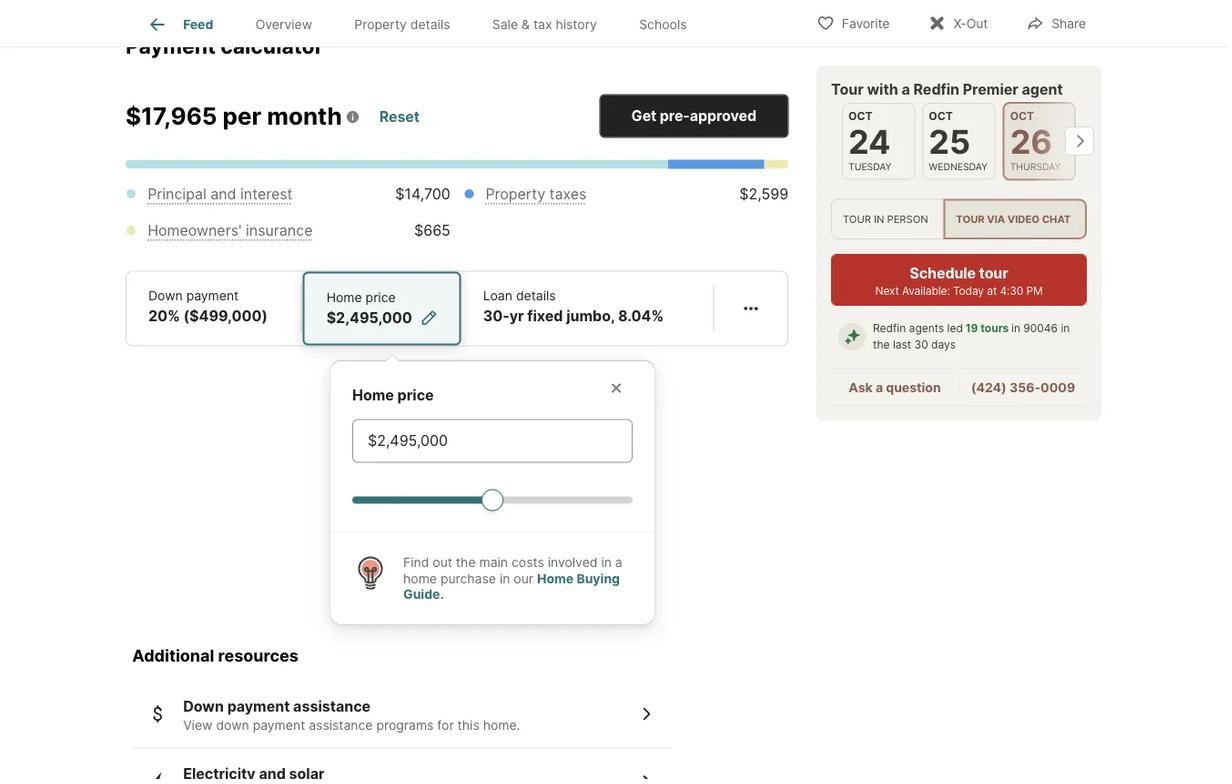 Task type: vqa. For each thing, say whether or not it's contained in the screenshot.
Arlington Real Estate's Real
no



Task type: describe. For each thing, give the bounding box(es) containing it.
356-
[[1010, 380, 1041, 396]]

down payment assistance view down payment assistance programs for this home.
[[183, 698, 521, 734]]

home inside home buying guide.
[[537, 572, 574, 587]]

down for view
[[183, 698, 224, 716]]

thursday
[[1011, 161, 1062, 172]]

in up the buying
[[602, 556, 612, 571]]

home
[[404, 572, 437, 587]]

4:30
[[1001, 284, 1024, 298]]

$2,495,000
[[327, 310, 412, 327]]

property taxes
[[486, 186, 587, 204]]

25
[[929, 122, 971, 162]]

19
[[966, 322, 979, 335]]

20%
[[148, 308, 180, 326]]

reset
[[380, 108, 420, 126]]

$14,700
[[396, 186, 451, 204]]

0 horizontal spatial price
[[366, 291, 396, 306]]

1 vertical spatial assistance
[[309, 718, 373, 734]]

days
[[932, 339, 957, 352]]

agent
[[1023, 80, 1064, 98]]

the inside find out the main costs involved in a home purchase in our
[[456, 556, 476, 571]]

per
[[223, 102, 262, 131]]

lightbulb icon image
[[353, 556, 389, 592]]

home price tooltip
[[331, 347, 994, 625]]

calculator
[[221, 33, 323, 59]]

schedule
[[910, 264, 977, 282]]

oct for 26
[[1011, 110, 1035, 123]]

insurance
[[246, 222, 313, 240]]

reset button
[[379, 101, 421, 134]]

in inside list box
[[875, 213, 885, 225]]

x-
[[954, 16, 967, 31]]

x-out
[[954, 16, 989, 31]]

at
[[988, 284, 998, 298]]

details for property details
[[411, 17, 451, 32]]

taxes
[[550, 186, 587, 204]]

0 horizontal spatial redfin
[[874, 322, 907, 335]]

interest
[[241, 186, 293, 204]]

available:
[[903, 284, 951, 298]]

additional
[[132, 647, 214, 667]]

($499,000)
[[184, 308, 268, 326]]

x-out button
[[913, 4, 1004, 41]]

get
[[632, 107, 657, 125]]

down payment 20% ($499,000)
[[148, 289, 268, 326]]

our
[[514, 572, 534, 587]]

oct for 25
[[929, 110, 954, 123]]

in right 'tours'
[[1012, 322, 1021, 335]]

tour for tour with a redfin premier agent
[[832, 80, 864, 98]]

down for ($499,000)
[[148, 289, 183, 304]]

tab list containing feed
[[126, 0, 723, 46]]

the inside in the last 30 days
[[874, 339, 891, 352]]

property details
[[355, 17, 451, 32]]

payment
[[126, 33, 216, 59]]

in the last 30 days
[[874, 322, 1071, 352]]

for
[[438, 718, 454, 734]]

property for property details
[[355, 17, 407, 32]]

overview tab
[[235, 3, 334, 46]]

history
[[556, 17, 598, 32]]

(424) 356-0009 link
[[972, 380, 1076, 396]]

home price inside "tooltip"
[[353, 387, 434, 405]]

30
[[915, 339, 929, 352]]

oct 24 tuesday
[[849, 110, 892, 172]]

a inside find out the main costs involved in a home purchase in our
[[616, 556, 623, 571]]

involved
[[548, 556, 598, 571]]

property for property taxes
[[486, 186, 546, 204]]

$17,965 per month
[[126, 102, 342, 131]]

purchase
[[441, 572, 496, 587]]

this
[[458, 718, 480, 734]]

1 vertical spatial a
[[876, 380, 884, 396]]

property taxes link
[[486, 186, 587, 204]]

additional resources
[[132, 647, 299, 667]]

fixed
[[528, 308, 563, 326]]

none text field inside home price "tooltip"
[[368, 431, 618, 453]]

question
[[887, 380, 942, 396]]

share button
[[1011, 4, 1102, 41]]

costs
[[512, 556, 545, 571]]

redfin agents led 19 tours in 90046
[[874, 322, 1059, 335]]

person
[[888, 213, 929, 225]]

tour in person
[[844, 213, 929, 225]]

sale & tax history
[[493, 17, 598, 32]]

30-
[[483, 308, 510, 326]]

0 vertical spatial a
[[902, 80, 911, 98]]

oct for 24
[[849, 110, 873, 123]]

tours
[[981, 322, 1010, 335]]

tour for tour in person
[[844, 213, 872, 225]]

homeowners' insurance
[[148, 222, 313, 240]]

tuesday
[[849, 161, 892, 172]]

$665
[[414, 222, 451, 240]]

ask a question
[[849, 380, 942, 396]]

find out the main costs involved in a home purchase in our
[[404, 556, 623, 587]]

next
[[876, 284, 900, 298]]

buying
[[577, 572, 620, 587]]

premier
[[964, 80, 1019, 98]]

get pre-approved
[[632, 107, 757, 125]]

2 vertical spatial payment
[[253, 718, 305, 734]]

8.04%
[[619, 308, 664, 326]]

jumbo,
[[567, 308, 615, 326]]

&
[[522, 17, 530, 32]]



Task type: locate. For each thing, give the bounding box(es) containing it.
in right the 90046
[[1062, 322, 1071, 335]]

schedule tour next available: today at 4:30 pm
[[876, 264, 1044, 298]]

ask
[[849, 380, 873, 396]]

1 vertical spatial property
[[486, 186, 546, 204]]

1 horizontal spatial property
[[486, 186, 546, 204]]

0 horizontal spatial oct
[[849, 110, 873, 123]]

out
[[433, 556, 453, 571]]

find
[[404, 556, 429, 571]]

1 horizontal spatial redfin
[[914, 80, 960, 98]]

1 vertical spatial home price
[[353, 387, 434, 405]]

0 vertical spatial assistance
[[293, 698, 371, 716]]

0 horizontal spatial details
[[411, 17, 451, 32]]

oct down 'with'
[[849, 110, 873, 123]]

0 vertical spatial home
[[327, 291, 362, 306]]

lightbulb icon element
[[353, 556, 404, 603]]

0 vertical spatial price
[[366, 291, 396, 306]]

1 vertical spatial price
[[398, 387, 434, 405]]

details left sale
[[411, 17, 451, 32]]

in left the our
[[500, 572, 511, 587]]

1 vertical spatial payment
[[227, 698, 290, 716]]

tour with a redfin premier agent
[[832, 80, 1064, 98]]

video
[[1008, 213, 1040, 225]]

details inside loan details 30-yr fixed jumbo, 8.04%
[[516, 289, 556, 304]]

oct 26 thursday
[[1011, 110, 1062, 172]]

sale
[[493, 17, 518, 32]]

oct inside oct 26 thursday
[[1011, 110, 1035, 123]]

0 horizontal spatial a
[[616, 556, 623, 571]]

0 vertical spatial home price
[[327, 291, 396, 306]]

home down $2,495,000
[[353, 387, 394, 405]]

tour via video chat
[[957, 213, 1072, 225]]

property inside property details tab
[[355, 17, 407, 32]]

with
[[868, 80, 899, 98]]

3 oct from the left
[[1011, 110, 1035, 123]]

price down $2,495,000
[[398, 387, 434, 405]]

redfin right 'with'
[[914, 80, 960, 98]]

2 horizontal spatial a
[[902, 80, 911, 98]]

details for loan details 30-yr fixed jumbo, 8.04%
[[516, 289, 556, 304]]

payment for 20%
[[186, 289, 239, 304]]

1 horizontal spatial down
[[183, 698, 224, 716]]

$2,599
[[740, 186, 789, 204]]

favorite
[[842, 16, 890, 31]]

programs
[[377, 718, 434, 734]]

tax
[[534, 17, 552, 32]]

next image
[[1066, 127, 1095, 156]]

0 horizontal spatial down
[[148, 289, 183, 304]]

oct inside oct 24 tuesday
[[849, 110, 873, 123]]

wednesday
[[929, 161, 988, 172]]

0 horizontal spatial the
[[456, 556, 476, 571]]

1 oct from the left
[[849, 110, 873, 123]]

home.
[[483, 718, 521, 734]]

2 vertical spatial home
[[537, 572, 574, 587]]

(424) 356-0009
[[972, 380, 1076, 396]]

led
[[948, 322, 964, 335]]

ask a question link
[[849, 380, 942, 396]]

loan details 30-yr fixed jumbo, 8.04%
[[483, 289, 664, 326]]

tour left via
[[957, 213, 985, 225]]

pm
[[1027, 284, 1044, 298]]

0 vertical spatial payment
[[186, 289, 239, 304]]

oct inside oct 25 wednesday
[[929, 110, 954, 123]]

payment up ($499,000)
[[186, 289, 239, 304]]

schools tab
[[619, 3, 708, 46]]

approved
[[690, 107, 757, 125]]

property details tab
[[334, 3, 472, 46]]

26
[[1011, 122, 1053, 162]]

home
[[327, 291, 362, 306], [353, 387, 394, 405], [537, 572, 574, 587]]

1 horizontal spatial the
[[874, 339, 891, 352]]

0 vertical spatial the
[[874, 339, 891, 352]]

home price down $2,495,000
[[353, 387, 434, 405]]

tab list
[[126, 0, 723, 46]]

1 horizontal spatial a
[[876, 380, 884, 396]]

a right ask
[[876, 380, 884, 396]]

a up the buying
[[616, 556, 623, 571]]

assistance down resources
[[293, 698, 371, 716]]

down up the '20%'
[[148, 289, 183, 304]]

today
[[954, 284, 985, 298]]

down up the view
[[183, 698, 224, 716]]

pre-
[[660, 107, 690, 125]]

agents
[[910, 322, 945, 335]]

favorite button
[[801, 4, 906, 41]]

1 vertical spatial home
[[353, 387, 394, 405]]

overview
[[256, 17, 313, 32]]

tour left person
[[844, 213, 872, 225]]

0 vertical spatial redfin
[[914, 80, 960, 98]]

assistance left 'programs'
[[309, 718, 373, 734]]

resources
[[218, 647, 299, 667]]

details up fixed
[[516, 289, 556, 304]]

feed
[[183, 17, 214, 32]]

view
[[183, 718, 213, 734]]

2 vertical spatial a
[[616, 556, 623, 571]]

None button
[[1004, 102, 1077, 181], [843, 103, 916, 180], [923, 103, 996, 180], [1004, 102, 1077, 181], [843, 103, 916, 180], [923, 103, 996, 180]]

price inside home price "tooltip"
[[398, 387, 434, 405]]

payment inside down payment 20% ($499,000)
[[186, 289, 239, 304]]

1 vertical spatial redfin
[[874, 322, 907, 335]]

oct down agent
[[1011, 110, 1035, 123]]

redfin up last
[[874, 322, 907, 335]]

last
[[894, 339, 912, 352]]

1 horizontal spatial oct
[[929, 110, 954, 123]]

tour for tour via video chat
[[957, 213, 985, 225]]

1 vertical spatial details
[[516, 289, 556, 304]]

share
[[1052, 16, 1087, 31]]

payment for assistance
[[227, 698, 290, 716]]

homeowners' insurance link
[[148, 222, 313, 240]]

payment right down
[[253, 718, 305, 734]]

yr
[[510, 308, 524, 326]]

down
[[216, 718, 249, 734]]

(424)
[[972, 380, 1007, 396]]

2 horizontal spatial oct
[[1011, 110, 1035, 123]]

1 vertical spatial down
[[183, 698, 224, 716]]

Home Price Slider range field
[[353, 489, 633, 511]]

0 vertical spatial details
[[411, 17, 451, 32]]

0 vertical spatial down
[[148, 289, 183, 304]]

None text field
[[368, 431, 618, 453]]

principal
[[148, 186, 207, 204]]

oct down tour with a redfin premier agent
[[929, 110, 954, 123]]

home price
[[327, 291, 396, 306], [353, 387, 434, 405]]

sale & tax history tab
[[472, 3, 619, 46]]

down inside down payment 20% ($499,000)
[[148, 289, 183, 304]]

month
[[267, 102, 342, 131]]

home price up $2,495,000
[[327, 291, 396, 306]]

out
[[967, 16, 989, 31]]

principal and interest
[[148, 186, 293, 204]]

in left person
[[875, 213, 885, 225]]

get pre-approved button
[[600, 95, 789, 138]]

home buying guide.
[[404, 572, 620, 603]]

2 oct from the left
[[929, 110, 954, 123]]

price
[[366, 291, 396, 306], [398, 387, 434, 405]]

main
[[480, 556, 508, 571]]

down inside down payment assistance view down payment assistance programs for this home.
[[183, 698, 224, 716]]

list box
[[832, 199, 1088, 240]]

the up the purchase
[[456, 556, 476, 571]]

payment up down
[[227, 698, 290, 716]]

payment calculator
[[126, 33, 323, 59]]

home buying guide. link
[[404, 572, 620, 603]]

oct 25 wednesday
[[929, 110, 988, 172]]

1 horizontal spatial details
[[516, 289, 556, 304]]

in
[[875, 213, 885, 225], [1012, 322, 1021, 335], [1062, 322, 1071, 335], [602, 556, 612, 571], [500, 572, 511, 587]]

details inside tab
[[411, 17, 451, 32]]

0 horizontal spatial property
[[355, 17, 407, 32]]

price up $2,495,000
[[366, 291, 396, 306]]

tour left 'with'
[[832, 80, 864, 98]]

down
[[148, 289, 183, 304], [183, 698, 224, 716]]

$17,965
[[126, 102, 217, 131]]

payment
[[186, 289, 239, 304], [227, 698, 290, 716], [253, 718, 305, 734]]

tour
[[832, 80, 864, 98], [844, 213, 872, 225], [957, 213, 985, 225]]

schools
[[640, 17, 687, 32]]

tour
[[980, 264, 1009, 282]]

in inside in the last 30 days
[[1062, 322, 1071, 335]]

home up $2,495,000
[[327, 291, 362, 306]]

the left last
[[874, 339, 891, 352]]

list box containing tour in person
[[832, 199, 1088, 240]]

via
[[988, 213, 1006, 225]]

assistance
[[293, 698, 371, 716], [309, 718, 373, 734]]

0 vertical spatial property
[[355, 17, 407, 32]]

home down involved
[[537, 572, 574, 587]]

1 vertical spatial the
[[456, 556, 476, 571]]

1 horizontal spatial price
[[398, 387, 434, 405]]

principal and interest link
[[148, 186, 293, 204]]

a right 'with'
[[902, 80, 911, 98]]



